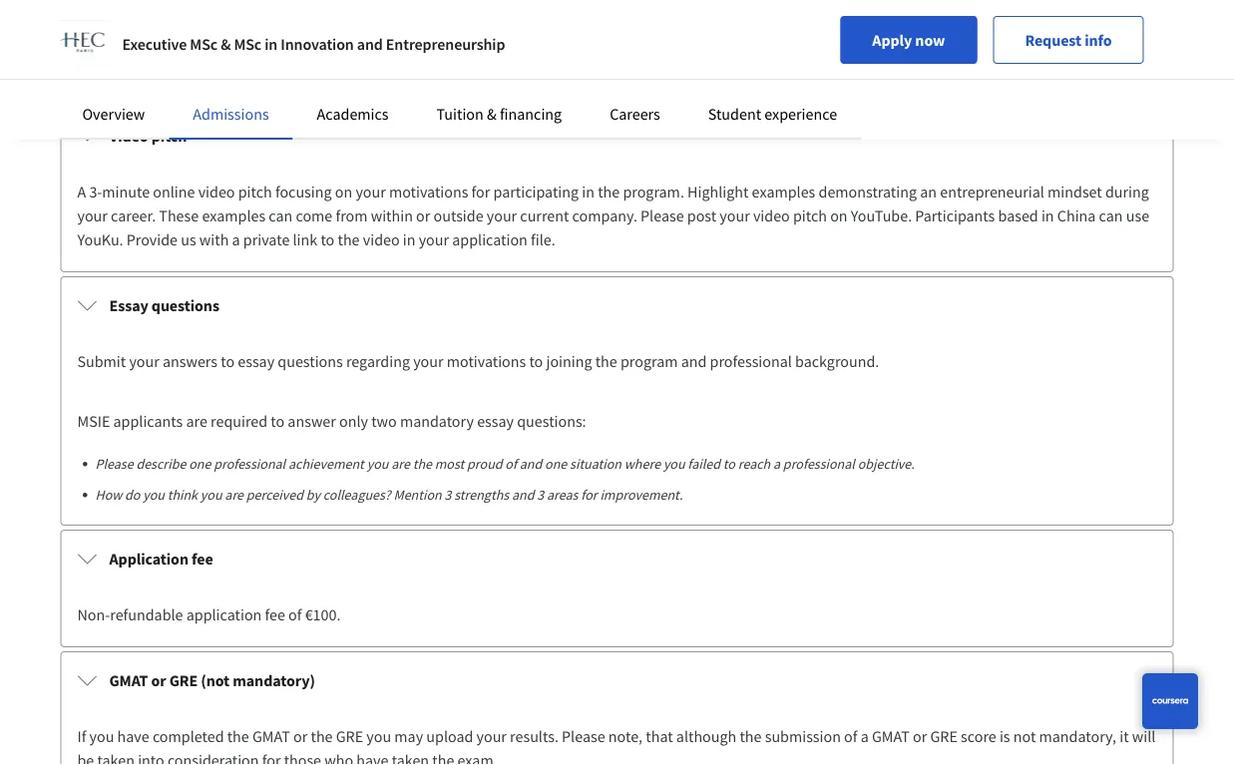 Task type: describe. For each thing, give the bounding box(es) containing it.
1 vertical spatial pitch
[[238, 182, 272, 202]]

request info button
[[993, 16, 1144, 64]]

gmat or gre (not mandatory)
[[109, 670, 315, 690]]

to left answer
[[271, 411, 284, 431]]

recommendation inside dropdown button
[[178, 4, 298, 24]]

for inside the a 3-minute online video pitch focusing on your motivations for participating in the program. highlight examples demonstrating an entrepreneurial mindset during your career. these examples can come from within or outside your current company. please post your video pitch on youtube. participants based in china can use youku. provide us with a private link to the video in your application file.
[[471, 182, 490, 202]]

failed
[[688, 454, 720, 472]]

1 horizontal spatial video
[[363, 229, 400, 249]]

only
[[339, 411, 368, 431]]

think
[[167, 485, 198, 503]]

note,
[[608, 726, 643, 746]]

may
[[394, 726, 423, 746]]

by
[[306, 485, 320, 503]]

experience
[[764, 104, 837, 124]]

and right program
[[681, 351, 707, 371]]

that
[[646, 726, 673, 746]]

proud
[[467, 454, 502, 472]]

(not
[[201, 670, 230, 690]]

0 vertical spatial have
[[117, 726, 149, 746]]

0 horizontal spatial video
[[198, 182, 235, 202]]

a inside the a 3-minute online video pitch focusing on your motivations for participating in the program. highlight examples demonstrating an entrepreneurial mindset during your career. these examples can come from within or outside your current company. please post your video pitch on youtube. participants based in china can use youku. provide us with a private link to the video in your application file.
[[232, 229, 240, 249]]

innovation
[[281, 34, 354, 54]]

1 3 from the left
[[444, 485, 451, 503]]

0 vertical spatial online
[[109, 60, 151, 80]]

overview
[[82, 104, 145, 124]]

come
[[296, 206, 333, 225]]

to right answers
[[221, 351, 235, 371]]

program
[[620, 351, 678, 371]]

request
[[1025, 30, 1081, 50]]

where
[[624, 454, 661, 472]]

applicants
[[113, 411, 183, 431]]

financing
[[500, 104, 562, 124]]

careers
[[610, 104, 660, 124]]

pitch inside dropdown button
[[151, 126, 187, 146]]

please inside the a 3-minute online video pitch focusing on your motivations for participating in the program. highlight examples demonstrating an entrepreneurial mindset during your career. these examples can come from within or outside your current company. please post your video pitch on youtube. participants based in china can use youku. provide us with a private link to the video in your application file.
[[641, 206, 684, 225]]

the down upload
[[432, 750, 454, 765]]

exam.
[[457, 750, 497, 765]]

letters
[[109, 4, 158, 24]]

motivations inside the a 3-minute online video pitch focusing on your motivations for participating in the program. highlight examples demonstrating an entrepreneurial mindset during your career. these examples can come from within or outside your current company. please post your video pitch on youtube. participants based in china can use youku. provide us with a private link to the video in your application file.
[[389, 182, 468, 202]]

careers link
[[610, 104, 660, 124]]

the down the from
[[338, 229, 360, 249]]

gmat or gre (not mandatory) button
[[61, 652, 1173, 708]]

1 vertical spatial on
[[830, 206, 848, 225]]

essay questions button
[[61, 277, 1173, 333]]

you left may
[[366, 726, 391, 746]]

3-
[[89, 182, 102, 202]]

are left the perceived
[[225, 485, 243, 503]]

a inside if you have completed the gmat or the gre you may upload your results. please note, that although the submission of a gmat or gre score is not mandatory, it will be taken into consideration for those who have taken the exam.
[[861, 726, 869, 746]]

2 taken from the left
[[392, 750, 429, 765]]

1 horizontal spatial gmat
[[252, 726, 290, 746]]

file.
[[531, 229, 555, 249]]

not
[[1013, 726, 1036, 746]]

to inside the a 3-minute online video pitch focusing on your motivations for participating in the program. highlight examples demonstrating an entrepreneurial mindset during your career. these examples can come from within or outside your current company. please post your video pitch on youtube. participants based in china can use youku. provide us with a private link to the video in your application file.
[[321, 229, 334, 249]]

two
[[77, 60, 105, 80]]

professional left background.
[[710, 351, 792, 371]]

apply now
[[872, 30, 945, 50]]

2 one from the left
[[545, 454, 567, 472]]

2 horizontal spatial gmat
[[872, 726, 910, 746]]

reach
[[738, 454, 770, 472]]

are left required
[[186, 411, 207, 431]]

two
[[371, 411, 397, 431]]

letters of recommendation
[[109, 4, 298, 24]]

mandatory
[[400, 411, 474, 431]]

executive msc & msc in innovation and entrepreneurship
[[122, 34, 505, 54]]

upload
[[426, 726, 473, 746]]

colleagues?
[[323, 485, 391, 503]]

program.
[[623, 182, 684, 202]]

in up company.
[[582, 182, 595, 202]]

refundable
[[110, 605, 183, 625]]

essay questions
[[109, 295, 219, 315]]

professional right reach
[[783, 454, 855, 472]]

submission
[[765, 726, 841, 746]]

the right although
[[740, 726, 762, 746]]

please inside if you have completed the gmat or the gre you may upload your results. please note, that although the submission of a gmat or gre score is not mandatory, it will be taken into consideration for those who have taken the exam.
[[562, 726, 605, 746]]

1 msc from the left
[[190, 34, 218, 54]]

a inside list
[[773, 454, 780, 472]]

youku.
[[77, 229, 123, 249]]

academics
[[317, 104, 389, 124]]

of right letters
[[199, 60, 212, 80]]

focusing
[[275, 182, 332, 202]]

perceived
[[246, 485, 303, 503]]

mention
[[394, 485, 442, 503]]

1 taken from the left
[[97, 750, 135, 765]]

if you have completed the gmat or the gre you may upload your results. please note, that although the submission of a gmat or gre score is not mandatory, it will be taken into consideration for those who have taken the exam.
[[77, 726, 1156, 765]]

letters of recommendation button
[[61, 0, 1173, 42]]

results.
[[510, 726, 559, 746]]

if
[[77, 726, 86, 746]]

required.
[[359, 60, 420, 80]]

how
[[95, 485, 122, 503]]

now
[[915, 30, 945, 50]]

1 vertical spatial recommendation
[[216, 60, 331, 80]]

your down outside
[[419, 229, 449, 249]]

your down participating
[[487, 206, 517, 225]]

to left joining
[[529, 351, 543, 371]]

in down within
[[403, 229, 416, 249]]

how do you think you are perceived by colleagues? mention 3 strengths and 3 areas for improvement.
[[95, 485, 683, 503]]

2 vertical spatial pitch
[[793, 206, 827, 225]]

completed
[[153, 726, 224, 746]]

those
[[284, 750, 321, 765]]

you right think
[[200, 485, 222, 503]]

an
[[920, 182, 937, 202]]

company.
[[572, 206, 637, 225]]

student
[[708, 104, 761, 124]]

consideration
[[167, 750, 259, 765]]

link
[[293, 229, 317, 249]]

video pitch
[[109, 126, 187, 146]]

you left failed
[[663, 454, 685, 472]]

or inside the a 3-minute online video pitch focusing on your motivations for participating in the program. highlight examples demonstrating an entrepreneurial mindset during your career. these examples can come from within or outside your current company. please post your video pitch on youtube. participants based in china can use youku. provide us with a private link to the video in your application file.
[[416, 206, 430, 225]]

is
[[1000, 726, 1010, 746]]

0 vertical spatial &
[[221, 34, 231, 54]]

and right proud
[[520, 454, 542, 472]]

and down please describe one professional achievement you are the most proud of and one situation where you failed to reach a professional objective.
[[512, 485, 534, 503]]

answers
[[163, 351, 217, 371]]

entrepreneurship
[[386, 34, 505, 54]]

be
[[77, 750, 94, 765]]

although
[[676, 726, 736, 746]]

describe
[[136, 454, 186, 472]]

who
[[324, 750, 353, 765]]

apply now button
[[840, 16, 977, 64]]

1 horizontal spatial have
[[356, 750, 389, 765]]

academics link
[[317, 104, 389, 124]]

admissions link
[[193, 104, 269, 124]]



Task type: locate. For each thing, give the bounding box(es) containing it.
0 vertical spatial fee
[[192, 549, 213, 569]]

non-refundable application fee of €100.
[[77, 605, 341, 625]]

or left (not
[[151, 670, 166, 690]]

taken right the be
[[97, 750, 135, 765]]

or left score
[[913, 726, 927, 746]]

of
[[161, 4, 175, 24], [199, 60, 212, 80], [505, 454, 517, 472], [288, 605, 302, 625], [844, 726, 857, 746]]

to left reach
[[723, 454, 735, 472]]

0 vertical spatial essay
[[238, 351, 274, 371]]

your right 'submit'
[[129, 351, 159, 371]]

fee inside dropdown button
[[192, 549, 213, 569]]

career.
[[111, 206, 156, 225]]

1 horizontal spatial online
[[153, 182, 195, 202]]

background.
[[795, 351, 879, 371]]

video right post
[[753, 206, 790, 225]]

0 vertical spatial pitch
[[151, 126, 187, 146]]

0 horizontal spatial a
[[232, 229, 240, 249]]

during
[[1105, 182, 1149, 202]]

these
[[159, 206, 199, 225]]

please describe one professional achievement you are the most proud of and one situation where you failed to reach a professional objective.
[[95, 454, 915, 472]]

1 vertical spatial essay
[[477, 411, 514, 431]]

0 horizontal spatial application
[[186, 605, 262, 625]]

gmat up those
[[252, 726, 290, 746]]

1 vertical spatial have
[[356, 750, 389, 765]]

0 horizontal spatial on
[[335, 182, 352, 202]]

msie
[[77, 411, 110, 431]]

0 vertical spatial motivations
[[389, 182, 468, 202]]

1 horizontal spatial please
[[562, 726, 605, 746]]

list
[[85, 453, 1157, 505]]

the up who
[[311, 726, 333, 746]]

pitch right video
[[151, 126, 187, 146]]

or inside gmat or gre (not mandatory) dropdown button
[[151, 670, 166, 690]]

0 vertical spatial on
[[335, 182, 352, 202]]

improvement.
[[600, 485, 683, 503]]

taken down may
[[392, 750, 429, 765]]

with
[[199, 229, 229, 249]]

1 vertical spatial examples
[[202, 206, 265, 225]]

examples right highlight in the right top of the page
[[752, 182, 815, 202]]

overview link
[[82, 104, 145, 124]]

a 3-minute online video pitch focusing on your motivations for participating in the program. highlight examples demonstrating an entrepreneurial mindset during your career. these examples can come from within or outside your current company. please post your video pitch on youtube. participants based in china can use youku. provide us with a private link to the video in your application file.
[[77, 182, 1149, 249]]

mandatory)
[[233, 670, 315, 690]]

application
[[452, 229, 528, 249], [186, 605, 262, 625]]

0 horizontal spatial can
[[269, 206, 293, 225]]

fee right application
[[192, 549, 213, 569]]

gmat left score
[[872, 726, 910, 746]]

of right "submission"
[[844, 726, 857, 746]]

for up outside
[[471, 182, 490, 202]]

1 vertical spatial a
[[773, 454, 780, 472]]

of inside if you have completed the gmat or the gre you may upload your results. please note, that although the submission of a gmat or gre score is not mandatory, it will be taken into consideration for those who have taken the exam.
[[844, 726, 857, 746]]

to right link
[[321, 229, 334, 249]]

0 horizontal spatial gre
[[169, 670, 198, 690]]

provide
[[126, 229, 178, 249]]

recommendation up two online letters of recommendation are required.
[[178, 4, 298, 24]]

please left note,
[[562, 726, 605, 746]]

areas
[[547, 485, 578, 503]]

are
[[334, 60, 356, 80], [186, 411, 207, 431], [391, 454, 410, 472], [225, 485, 243, 503]]

of inside dropdown button
[[161, 4, 175, 24]]

one
[[189, 454, 211, 472], [545, 454, 567, 472]]

a
[[77, 182, 86, 202]]

1 horizontal spatial one
[[545, 454, 567, 472]]

questions up answer
[[278, 351, 343, 371]]

in left china
[[1041, 206, 1054, 225]]

recommendation
[[178, 4, 298, 24], [216, 60, 331, 80]]

& up two online letters of recommendation are required.
[[221, 34, 231, 54]]

gmat down the refundable
[[109, 670, 148, 690]]

1 vertical spatial please
[[95, 454, 133, 472]]

gre inside dropdown button
[[169, 670, 198, 690]]

1 horizontal spatial taken
[[392, 750, 429, 765]]

entrepreneurial
[[940, 182, 1044, 202]]

in up two online letters of recommendation are required.
[[265, 34, 278, 54]]

gre up who
[[336, 726, 363, 746]]

within
[[371, 206, 413, 225]]

questions up answers
[[151, 295, 219, 315]]

1 horizontal spatial a
[[773, 454, 780, 472]]

online inside the a 3-minute online video pitch focusing on your motivations for participating in the program. highlight examples demonstrating an entrepreneurial mindset during your career. these examples can come from within or outside your current company. please post your video pitch on youtube. participants based in china can use youku. provide us with a private link to the video in your application file.
[[153, 182, 195, 202]]

it
[[1120, 726, 1129, 746]]

for left those
[[262, 750, 281, 765]]

request info
[[1025, 30, 1112, 50]]

1 horizontal spatial pitch
[[238, 182, 272, 202]]

a right reach
[[773, 454, 780, 472]]

2 msc from the left
[[234, 34, 262, 54]]

can up private
[[269, 206, 293, 225]]

1 horizontal spatial gre
[[336, 726, 363, 746]]

1 horizontal spatial can
[[1099, 206, 1123, 225]]

0 horizontal spatial taken
[[97, 750, 135, 765]]

recommendation down executive msc & msc in innovation and entrepreneurship
[[216, 60, 331, 80]]

0 horizontal spatial fee
[[192, 549, 213, 569]]

application inside the a 3-minute online video pitch focusing on your motivations for participating in the program. highlight examples demonstrating an entrepreneurial mindset during your career. these examples can come from within or outside your current company. please post your video pitch on youtube. participants based in china can use youku. provide us with a private link to the video in your application file.
[[452, 229, 528, 249]]

for inside list
[[581, 485, 597, 503]]

essay up please describe one professional achievement you are the most proud of and one situation where you failed to reach a professional objective.
[[477, 411, 514, 431]]

2 horizontal spatial gre
[[930, 726, 958, 746]]

your inside if you have completed the gmat or the gre you may upload your results. please note, that although the submission of a gmat or gre score is not mandatory, it will be taken into consideration for those who have taken the exam.
[[476, 726, 507, 746]]

your down highlight in the right top of the page
[[720, 206, 750, 225]]

the up consideration
[[227, 726, 249, 746]]

use
[[1126, 206, 1149, 225]]

will
[[1132, 726, 1156, 746]]

0 horizontal spatial 3
[[444, 485, 451, 503]]

2 vertical spatial for
[[262, 750, 281, 765]]

2 horizontal spatial please
[[641, 206, 684, 225]]

for
[[471, 182, 490, 202], [581, 485, 597, 503], [262, 750, 281, 765]]

on down demonstrating
[[830, 206, 848, 225]]

1 vertical spatial questions
[[278, 351, 343, 371]]

0 vertical spatial examples
[[752, 182, 815, 202]]

0 horizontal spatial gmat
[[109, 670, 148, 690]]

essay up required
[[238, 351, 274, 371]]

1 horizontal spatial for
[[471, 182, 490, 202]]

score
[[961, 726, 996, 746]]

video
[[109, 126, 148, 146]]

examples up with
[[202, 206, 265, 225]]

taken
[[97, 750, 135, 765], [392, 750, 429, 765]]

the right joining
[[595, 351, 617, 371]]

info
[[1085, 30, 1112, 50]]

0 horizontal spatial examples
[[202, 206, 265, 225]]

objective.
[[858, 454, 915, 472]]

hec paris logo image
[[58, 20, 106, 68]]

please up how
[[95, 454, 133, 472]]

china
[[1057, 206, 1096, 225]]

0 horizontal spatial online
[[109, 60, 151, 80]]

a
[[232, 229, 240, 249], [773, 454, 780, 472], [861, 726, 869, 746]]

2 vertical spatial a
[[861, 726, 869, 746]]

your up the from
[[356, 182, 386, 202]]

a right "submission"
[[861, 726, 869, 746]]

tuition & financing link
[[436, 104, 562, 124]]

the left most
[[413, 454, 432, 472]]

1 one from the left
[[189, 454, 211, 472]]

motivations up outside
[[389, 182, 468, 202]]

1 vertical spatial video
[[753, 206, 790, 225]]

one up the areas
[[545, 454, 567, 472]]

have right who
[[356, 750, 389, 765]]

msc up two online letters of recommendation are required.
[[234, 34, 262, 54]]

2 horizontal spatial video
[[753, 206, 790, 225]]

two online letters of recommendation are required.
[[77, 60, 420, 80]]

of right proud
[[505, 454, 517, 472]]

professional up the perceived
[[214, 454, 285, 472]]

current
[[520, 206, 569, 225]]

of left €100.
[[288, 605, 302, 625]]

can left 'use'
[[1099, 206, 1123, 225]]

1 horizontal spatial questions
[[278, 351, 343, 371]]

& right tuition
[[487, 104, 497, 124]]

for right the areas
[[581, 485, 597, 503]]

0 horizontal spatial msc
[[190, 34, 218, 54]]

have up into
[[117, 726, 149, 746]]

and up required.
[[357, 34, 383, 54]]

0 horizontal spatial one
[[189, 454, 211, 472]]

1 horizontal spatial on
[[830, 206, 848, 225]]

motivations up mandatory
[[447, 351, 526, 371]]

you up how do you think you are perceived by colleagues? mention 3 strengths and 3 areas for improvement.
[[367, 454, 388, 472]]

2 3 from the left
[[537, 485, 544, 503]]

essay
[[109, 295, 148, 315]]

or up those
[[293, 726, 308, 746]]

demonstrating
[[819, 182, 917, 202]]

mindset
[[1048, 182, 1102, 202]]

1 horizontal spatial &
[[487, 104, 497, 124]]

outside
[[434, 206, 483, 225]]

participating
[[493, 182, 579, 202]]

joining
[[546, 351, 592, 371]]

0 horizontal spatial please
[[95, 454, 133, 472]]

1 horizontal spatial msc
[[234, 34, 262, 54]]

are up how do you think you are perceived by colleagues? mention 3 strengths and 3 areas for improvement.
[[391, 454, 410, 472]]

0 vertical spatial recommendation
[[178, 4, 298, 24]]

achievement
[[288, 454, 364, 472]]

0 vertical spatial a
[[232, 229, 240, 249]]

one up think
[[189, 454, 211, 472]]

are down innovation
[[334, 60, 356, 80]]

online up 'these'
[[153, 182, 195, 202]]

us
[[181, 229, 196, 249]]

0 horizontal spatial for
[[262, 750, 281, 765]]

submit your answers to essay questions regarding your motivations to joining the program and professional background.
[[77, 351, 879, 371]]

msc down letters of recommendation
[[190, 34, 218, 54]]

the
[[598, 182, 620, 202], [338, 229, 360, 249], [595, 351, 617, 371], [413, 454, 432, 472], [227, 726, 249, 746], [311, 726, 333, 746], [740, 726, 762, 746], [432, 750, 454, 765]]

of up executive
[[161, 4, 175, 24]]

2 can from the left
[[1099, 206, 1123, 225]]

1 horizontal spatial essay
[[477, 411, 514, 431]]

2 horizontal spatial a
[[861, 726, 869, 746]]

tuition & financing
[[436, 104, 562, 124]]

questions inside dropdown button
[[151, 295, 219, 315]]

for inside if you have completed the gmat or the gre you may upload your results. please note, that although the submission of a gmat or gre score is not mandatory, it will be taken into consideration for those who have taken the exam.
[[262, 750, 281, 765]]

0 vertical spatial please
[[641, 206, 684, 225]]

private
[[243, 229, 290, 249]]

1 horizontal spatial application
[[452, 229, 528, 249]]

0 horizontal spatial essay
[[238, 351, 274, 371]]

0 vertical spatial questions
[[151, 295, 219, 315]]

your right 'regarding'
[[413, 351, 443, 371]]

strengths
[[454, 485, 509, 503]]

answer
[[288, 411, 336, 431]]

2 horizontal spatial pitch
[[793, 206, 827, 225]]

2 horizontal spatial for
[[581, 485, 597, 503]]

1 horizontal spatial 3
[[537, 485, 544, 503]]

gmat inside dropdown button
[[109, 670, 148, 690]]

fee left €100.
[[265, 605, 285, 625]]

youtube.
[[851, 206, 912, 225]]

tuition
[[436, 104, 484, 124]]

1 vertical spatial for
[[581, 485, 597, 503]]

you right do
[[143, 485, 164, 503]]

1 can from the left
[[269, 206, 293, 225]]

you right if
[[89, 726, 114, 746]]

or right within
[[416, 206, 430, 225]]

1 vertical spatial application
[[186, 605, 262, 625]]

0 vertical spatial for
[[471, 182, 490, 202]]

the up company.
[[598, 182, 620, 202]]

non-
[[77, 605, 110, 625]]

to
[[321, 229, 334, 249], [221, 351, 235, 371], [529, 351, 543, 371], [271, 411, 284, 431], [723, 454, 735, 472]]

2 vertical spatial please
[[562, 726, 605, 746]]

1 vertical spatial fee
[[265, 605, 285, 625]]

0 horizontal spatial &
[[221, 34, 231, 54]]

minute
[[102, 182, 150, 202]]

1 vertical spatial motivations
[[447, 351, 526, 371]]

list containing please describe one professional achievement you are the most proud of and one situation where you failed to reach a professional objective.
[[85, 453, 1157, 505]]

student experience link
[[708, 104, 837, 124]]

0 vertical spatial application
[[452, 229, 528, 249]]

3 left the areas
[[537, 485, 544, 503]]

fee
[[192, 549, 213, 569], [265, 605, 285, 625]]

0 vertical spatial video
[[198, 182, 235, 202]]

1 vertical spatial &
[[487, 104, 497, 124]]

post
[[687, 206, 716, 225]]

1 vertical spatial online
[[153, 182, 195, 202]]

3 right mention
[[444, 485, 451, 503]]

essay
[[238, 351, 274, 371], [477, 411, 514, 431]]

msc
[[190, 34, 218, 54], [234, 34, 262, 54]]

application down outside
[[452, 229, 528, 249]]

executive
[[122, 34, 187, 54]]

professional
[[710, 351, 792, 371], [214, 454, 285, 472], [783, 454, 855, 472]]

letters
[[154, 60, 196, 80]]

questions:
[[517, 411, 586, 431]]

gre left (not
[[169, 670, 198, 690]]

your down the 3-
[[77, 206, 108, 225]]

regarding
[[346, 351, 410, 371]]

2 vertical spatial video
[[363, 229, 400, 249]]

pitch down demonstrating
[[793, 206, 827, 225]]

pitch
[[151, 126, 187, 146], [238, 182, 272, 202], [793, 206, 827, 225]]

1 horizontal spatial examples
[[752, 182, 815, 202]]

gre left score
[[930, 726, 958, 746]]

examples
[[752, 182, 815, 202], [202, 206, 265, 225]]

0 horizontal spatial have
[[117, 726, 149, 746]]

pitch left the "focusing"
[[238, 182, 272, 202]]

0 horizontal spatial questions
[[151, 295, 219, 315]]

application up (not
[[186, 605, 262, 625]]

please down program.
[[641, 206, 684, 225]]

video up 'these'
[[198, 182, 235, 202]]

application fee
[[109, 549, 213, 569]]

a right with
[[232, 229, 240, 249]]

your up "exam."
[[476, 726, 507, 746]]

1 horizontal spatial fee
[[265, 605, 285, 625]]

online down executive
[[109, 60, 151, 80]]

0 horizontal spatial pitch
[[151, 126, 187, 146]]

apply
[[872, 30, 912, 50]]

application fee button
[[61, 531, 1173, 587]]



Task type: vqa. For each thing, say whether or not it's contained in the screenshot.
'Add' related to Add work experience
no



